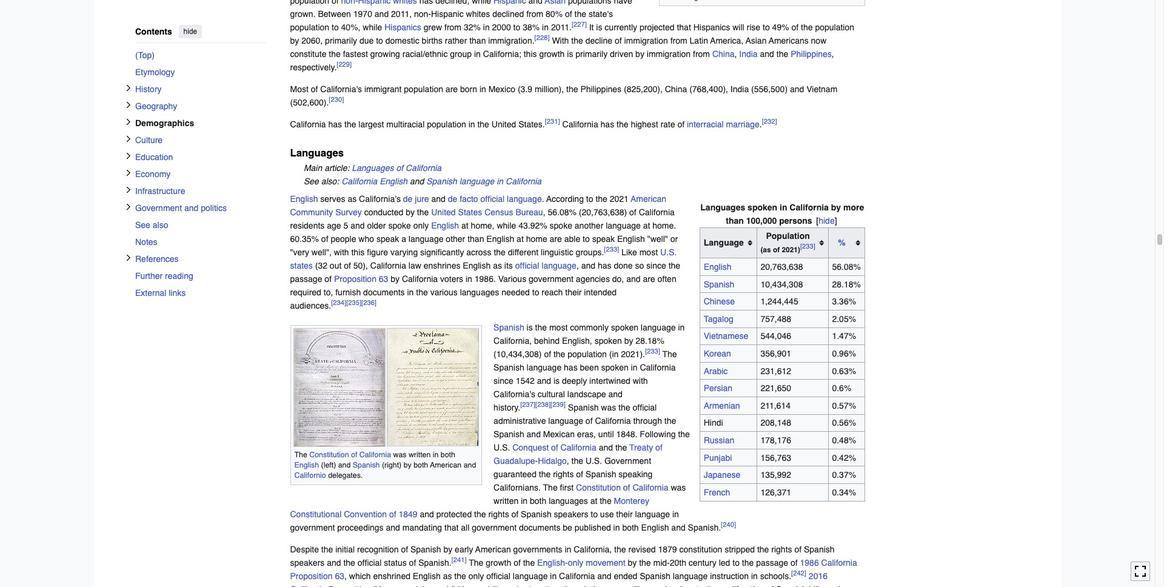 Task type: locate. For each thing, give the bounding box(es) containing it.
their inside by california voters in 1986. various government agencies do, and are often required to, furnish documents in the various languages needed to reach their intended audiences.
[[566, 287, 582, 297]]

4 x small image from the top
[[125, 169, 132, 176]]

documents up governments
[[519, 523, 561, 533]]

primarily inside with the decline of immigration from latin america, asian americans now constitute the fastest growing racial/ethnic group in california; this growth is primarily driven by immigration from
[[576, 49, 608, 59]]

0 horizontal spatial languages
[[460, 287, 499, 297]]

only for the
[[469, 571, 484, 581]]

english inside 'languages main article: languages of california see also: california english and spanish language in california'
[[380, 176, 408, 186]]

hide inside button
[[183, 27, 197, 36]]

population up now
[[816, 23, 855, 32]]

whites
[[466, 9, 490, 19]]

the right 2021).
[[663, 349, 677, 359]]

1 horizontal spatial documents
[[519, 523, 561, 533]]

1 de from the left
[[403, 194, 413, 204]]

conquest of california and the
[[513, 443, 630, 452]]

, for , 56.08% (20,763,638) of california residents age
[[543, 207, 546, 217]]

and inside the , which enshrined english as the only official language in california and ended spanish language instruction in schools. [242]
[[598, 571, 612, 581]]

0 horizontal spatial china
[[665, 85, 688, 94]]

california up "persons"
[[790, 202, 829, 212]]

1 vertical spatial 2021
[[782, 246, 798, 255]]

in inside with the decline of immigration from latin america, asian americans now constitute the fastest growing racial/ethnic group in california; this growth is primarily driven by immigration from
[[474, 49, 481, 59]]

speakers
[[554, 509, 589, 519], [290, 558, 325, 568]]

of up status
[[401, 545, 408, 554]]

korean link
[[704, 349, 732, 359]]

both inside and protected the rights of spanish speakers to use their language in government proceedings and mandating that all government documents be published in both english and spanish. [240]
[[623, 523, 639, 533]]

0 horizontal spatial growth
[[486, 558, 512, 568]]

[228]
[[535, 34, 550, 42]]

0 horizontal spatial as
[[348, 194, 357, 204]]

population down racial/ethnic
[[404, 85, 443, 94]]

california has the largest multiracial population in the united states. [231] california has the highest rate of interracial marriage . [232]
[[290, 118, 778, 129]]

0 vertical spatial this
[[524, 49, 537, 59]]

x small image left economy
[[125, 169, 132, 176]]

1 vertical spatial proposition
[[290, 571, 333, 581]]

[233] for [233]
[[646, 347, 661, 356]]

0 vertical spatial was
[[601, 403, 617, 412]]

, for , and has done so since the passage of
[[577, 261, 579, 270]]

spoken up (in
[[595, 336, 622, 346]]

languages inside was written in both languages at the
[[549, 496, 588, 506]]

de up conducted by the united states census bureau
[[448, 194, 458, 204]]

x small image for history
[[125, 84, 132, 91]]

2 horizontal spatial was
[[671, 483, 686, 492]]

1 horizontal spatial u.s.
[[586, 456, 603, 466]]

united left states.
[[492, 120, 516, 129]]

of up (502,600).
[[311, 85, 318, 94]]

by inside it is currently projected that hispanics will rise to 49% of the population by 2060, primarily due to domestic births rather than immigration.
[[290, 36, 299, 46]]

757,488
[[761, 314, 792, 324]]

both up the revised
[[623, 523, 639, 533]]

projected
[[640, 23, 675, 32]]

and up conquest
[[527, 429, 541, 439]]

0 vertical spatial constitution
[[310, 450, 349, 459]]

2 x small image from the top
[[125, 135, 132, 142]]

1 vertical spatial american
[[430, 460, 462, 470]]

u.s. states
[[290, 247, 677, 270]]

california right the [231]
[[563, 120, 599, 129]]

hispanics inside hispanics grew from 32% in 2000 to 38% in 2011. [227]
[[385, 23, 422, 32]]

[233] link for population
[[801, 243, 816, 251]]

languages down 1986.
[[460, 287, 499, 297]]

1 horizontal spatial de
[[448, 194, 458, 204]]

do,
[[613, 274, 624, 284]]

2011.
[[551, 23, 572, 32]]

1 horizontal spatial [233] link
[[646, 347, 661, 356]]

2 horizontal spatial [233] link
[[801, 243, 816, 251]]

commonly
[[570, 323, 609, 332]]

2 horizontal spatial [233]
[[801, 243, 816, 251]]

philippines
[[791, 49, 832, 59], [581, 85, 622, 94]]

constitution inside the constitution of california was written in both english (left) and spanish (right) by both american and californio delegates.
[[310, 450, 349, 459]]

california, inside despite the initial recognition of spanish by early american governments in california, the revised 1879 constitution stripped the rights of spanish speakers and the official status of spanish.
[[574, 545, 612, 554]]

5 x small image from the top
[[125, 254, 132, 261]]

1 horizontal spatial passage
[[757, 558, 789, 568]]

languages up language
[[701, 202, 746, 212]]

mexican
[[544, 429, 575, 439]]

1 vertical spatial india
[[731, 85, 749, 94]]

that down protected
[[445, 523, 459, 533]]

home.
[[653, 221, 677, 230]]

1 vertical spatial that
[[445, 523, 459, 533]]

0 vertical spatial united
[[492, 120, 516, 129]]

0 horizontal spatial united
[[431, 207, 456, 217]]

than up language
[[726, 216, 744, 226]]

spoke up a
[[389, 221, 411, 230]]

0 horizontal spatial rights
[[489, 509, 509, 519]]

"well"
[[648, 234, 668, 244]]

was up the (right)
[[393, 450, 407, 459]]

x small image left references
[[125, 254, 132, 261]]

able
[[565, 234, 581, 244]]

the
[[663, 349, 677, 359], [295, 450, 308, 459], [543, 483, 558, 492], [469, 558, 484, 568]]

of
[[565, 9, 573, 19], [792, 23, 799, 32], [615, 36, 622, 46], [311, 85, 318, 94], [678, 120, 685, 129], [396, 163, 404, 173], [630, 207, 637, 217], [321, 234, 329, 244], [774, 246, 780, 255], [344, 261, 351, 270], [325, 274, 332, 284], [544, 349, 552, 359], [586, 416, 593, 426], [552, 443, 559, 452], [656, 443, 663, 452], [351, 450, 358, 459], [577, 469, 584, 479], [624, 483, 631, 492], [389, 509, 397, 519], [512, 509, 519, 519], [401, 545, 408, 554], [795, 545, 802, 554], [409, 558, 416, 568], [514, 558, 521, 568], [791, 558, 798, 568]]

china inside most of california's immigrant population are born in mexico (3.9 million), the philippines (825,200), china (768,400), india (556,500) and vietnam (502,600).
[[665, 85, 688, 94]]

de facto link
[[448, 194, 478, 204]]

2 spoke from the left
[[550, 221, 573, 230]]

1 vertical spatial california's
[[359, 194, 401, 204]]

0 vertical spatial languages
[[290, 147, 344, 159]]

0 horizontal spatial 28.18%
[[636, 336, 665, 346]]

0 horizontal spatial speak
[[377, 234, 399, 244]]

from up the 38%
[[527, 9, 544, 19]]

1 vertical spatial government
[[605, 456, 652, 466]]

the up [227]
[[575, 9, 587, 19]]

[230]
[[329, 96, 344, 104]]

is up cultural
[[554, 376, 560, 386]]

hide button
[[815, 214, 839, 227]]

than inside at home, while 43.92% spoke another language at home. 60.35% of people who speak a language other than english at home are able to speak english "well" or "very well", with this figure varying significantly across the different linguistic groups.
[[468, 234, 484, 244]]

1 spoke from the left
[[389, 221, 411, 230]]

united down english serves as california's de jure and de facto official language . according to the 2021
[[431, 207, 456, 217]]

2021).
[[621, 349, 646, 359]]

from inside populations have grown. between 1970 and 2011, non-hispanic whites declined from 80% of the state's population to 40%, while
[[527, 9, 544, 19]]

1 note from the top
[[290, 161, 865, 175]]

1 horizontal spatial their
[[617, 509, 633, 519]]

4 x small image from the top
[[125, 203, 132, 210]]

or
[[671, 234, 678, 244]]

only inside the , which enshrined english as the only official language in california and ended spanish language instruction in schools. [242]
[[469, 571, 484, 581]]

0 vertical spatial growth
[[540, 49, 565, 59]]

since left 1542
[[494, 376, 514, 386]]

california
[[290, 120, 326, 129], [563, 120, 599, 129], [406, 163, 442, 173], [342, 176, 378, 186], [506, 176, 542, 186], [790, 202, 829, 212], [639, 207, 675, 217], [371, 261, 406, 270], [402, 274, 438, 284], [640, 363, 676, 372], [595, 416, 631, 426], [561, 443, 597, 452], [360, 450, 391, 459], [633, 483, 669, 492], [822, 558, 858, 568], [559, 571, 595, 581], [290, 585, 326, 587]]

of down following
[[656, 443, 663, 452]]

see up notes
[[135, 220, 150, 230]]

speakers inside despite the initial recognition of spanish by early american governments in california, the revised 1879 constitution stripped the rights of spanish speakers and the official status of spanish.
[[290, 558, 325, 568]]

0 vertical spatial only
[[414, 221, 429, 230]]

by up ended
[[628, 558, 637, 568]]

are up linguistic
[[550, 234, 562, 244]]

english right enshrined
[[413, 571, 441, 581]]

and inside most of california's immigrant population are born in mexico (3.9 million), the philippines (825,200), china (768,400), india (556,500) and vietnam (502,600).
[[791, 85, 805, 94]]

1 horizontal spatial languages
[[352, 163, 394, 173]]

1986 california proposition 63
[[290, 558, 858, 581]]

135,992
[[761, 470, 792, 480]]

by up hide dropdown button
[[832, 202, 842, 212]]

0 vertical spatial philippines
[[791, 49, 832, 59]]

spoke inside at home, while 43.92% spoke another language at home. 60.35% of people who speak a language other than english at home are able to speak english "well" or "very well", with this figure varying significantly across the different linguistic groups.
[[550, 221, 573, 230]]

1 vertical spatial since
[[494, 376, 514, 386]]

, for , respectively.
[[832, 49, 835, 59]]

1 horizontal spatial china
[[713, 49, 735, 59]]

population inside most of california's immigrant population are born in mexico (3.9 million), the philippines (825,200), china (768,400), india (556,500) and vietnam (502,600).
[[404, 85, 443, 94]]

treaty
[[630, 443, 654, 452]]

the inside the spanish language has been spoken in california since 1542 and is deeply intertwined with california's cultural landscape and history.
[[663, 349, 677, 359]]

1 vertical spatial growth
[[486, 558, 512, 568]]

in
[[483, 23, 490, 32], [542, 23, 549, 32], [474, 49, 481, 59], [480, 85, 486, 94], [469, 120, 475, 129], [497, 176, 504, 186], [780, 202, 788, 212], [466, 274, 473, 284], [407, 287, 414, 297], [679, 323, 685, 332], [631, 363, 638, 372], [433, 450, 439, 459], [521, 496, 528, 506], [673, 509, 679, 519], [614, 523, 620, 533], [565, 545, 572, 554], [550, 571, 557, 581], [752, 571, 758, 581]]

this inside at home, while 43.92% spoke another language at home. 60.35% of people who speak a language other than english at home are able to speak english "well" or "very well", with this figure varying significantly across the different linguistic groups.
[[352, 247, 365, 257]]

to left the 38%
[[514, 23, 521, 32]]

as
[[348, 194, 357, 204], [493, 261, 502, 270], [443, 571, 452, 581]]

0 horizontal spatial government
[[135, 203, 182, 213]]

to inside by california voters in 1986. various government agencies do, and are often required to, furnish documents in the various languages needed to reach their intended audiences.
[[533, 287, 540, 297]]

persian
[[704, 384, 733, 393]]

20,763,638
[[761, 262, 804, 272]]

was inside was written in both languages at the
[[671, 483, 686, 492]]

hide button
[[178, 25, 202, 38]]

the inside by california voters in 1986. various government agencies do, and are often required to, furnish documents in the various languages needed to reach their intended audiences.
[[416, 287, 428, 297]]

2 x small image from the top
[[125, 101, 132, 108]]

are left born
[[446, 85, 458, 94]]

and left vietnam
[[791, 85, 805, 94]]

grown.
[[290, 9, 316, 19]]

2 vertical spatial are
[[643, 274, 656, 284]]

0 vertical spatial passage
[[290, 274, 322, 284]]

of inside most of california's immigrant population are born in mexico (3.9 million), the philippines (825,200), china (768,400), india (556,500) and vietnam (502,600).
[[311, 85, 318, 94]]

1 horizontal spatial united
[[492, 120, 516, 129]]

0 vertical spatial california,
[[494, 336, 532, 346]]

spanish. down mandating
[[419, 558, 452, 568]]

0 horizontal spatial de
[[403, 194, 413, 204]]

it
[[590, 23, 594, 32]]

most inside is the most commonly spoken language in california, behind english, spoken by 28.18% (10,434,308) of the population (in 2021).
[[550, 323, 568, 332]]

1 horizontal spatial since
[[647, 261, 667, 270]]

tagalog link
[[704, 314, 734, 324]]

china link
[[713, 49, 735, 59]]

declined
[[493, 9, 524, 19]]

to right led
[[733, 558, 740, 568]]

only down early at the bottom left of the page
[[469, 571, 484, 581]]

population (as of 2021 ) [233]
[[761, 231, 816, 255]]

jure
[[415, 194, 429, 204]]

population right the multiracial
[[427, 120, 466, 129]]

government
[[529, 274, 574, 284], [290, 523, 335, 533], [472, 523, 517, 533]]

serves
[[321, 194, 346, 204]]

0 vertical spatial that
[[677, 23, 692, 32]]

2 vertical spatial languages
[[701, 202, 746, 212]]

until
[[599, 429, 614, 439]]

2 note from the top
[[290, 175, 865, 188]]

1 horizontal spatial with
[[633, 376, 648, 386]]

231,612
[[761, 366, 792, 376]]

is inside with the decline of immigration from latin america, asian americans now constitute the fastest growing racial/ethnic group in california; this growth is primarily driven by immigration from
[[567, 49, 574, 59]]

0 horizontal spatial .
[[542, 194, 545, 204]]

[240] link
[[721, 521, 737, 529]]

, inside the , which enshrined english as the only official language in california and ended spanish language instruction in schools. [242]
[[345, 571, 347, 581]]

has up deeply
[[564, 363, 578, 372]]

than inside languages spoken in california by more than 100,000 persons
[[726, 216, 744, 226]]

1 horizontal spatial was
[[601, 403, 617, 412]]

1 vertical spatial 28.18%
[[636, 336, 665, 346]]

2 hispanics from the left
[[694, 23, 731, 32]]

56.08% down %
[[833, 262, 861, 272]]

language up the significantly
[[409, 234, 444, 244]]

languages inside languages spoken in california by more than 100,000 persons
[[701, 202, 746, 212]]

note containing see also:
[[290, 175, 865, 188]]

and down movement
[[598, 571, 612, 581]]

, the u.s. government guaranteed the rights of spanish speaking californians. the first
[[494, 456, 653, 492]]

that
[[677, 23, 692, 32], [445, 523, 459, 533]]

california's
[[321, 85, 362, 94], [359, 194, 401, 204], [494, 389, 536, 399]]

figure
[[367, 247, 388, 257]]

and inside by california voters in 1986. various government agencies do, and are often required to, furnish documents in the various languages needed to reach their intended audiences.
[[627, 274, 641, 284]]

2021 up (20,763,638)
[[610, 194, 629, 204]]

culture
[[135, 135, 162, 145]]

constitution of california link up delegates.
[[310, 450, 391, 459]]

1 horizontal spatial most
[[640, 247, 658, 257]]

0 horizontal spatial languages
[[290, 147, 344, 159]]

language inside the spanish language has been spoken in california since 1542 and is deeply intertwined with california's cultural landscape and history.
[[527, 363, 562, 372]]

0 vertical spatial written
[[409, 450, 431, 459]]

1 vertical spatial documents
[[519, 523, 561, 533]]

is inside is the most commonly spoken language in california, behind english, spoken by 28.18% (10,434,308) of the population (in 2021).
[[527, 323, 533, 332]]

[233] link
[[801, 243, 816, 251], [604, 245, 620, 254], [646, 347, 661, 356]]

to inside hispanics grew from 32% in 2000 to 38% in 2011. [227]
[[514, 23, 521, 32]]

1 horizontal spatial primarily
[[576, 49, 608, 59]]

28.18% inside is the most commonly spoken language in california, behind english, spoken by 28.18% (10,434,308) of the population (in 2021).
[[636, 336, 665, 346]]

constitution up (left) on the left
[[310, 450, 349, 459]]

1 vertical spatial rights
[[489, 509, 509, 519]]

, inside , respectively.
[[832, 49, 835, 59]]

proposition
[[334, 274, 377, 284], [290, 571, 333, 581], [329, 585, 371, 587]]

reach
[[542, 287, 563, 297]]

by inside languages spoken in california by more than 100,000 persons
[[832, 202, 842, 212]]

california down english-only movement "link"
[[559, 571, 595, 581]]

california inside the constitution of california was written in both english (left) and spanish (right) by both american and californio delegates.
[[360, 450, 391, 459]]

more
[[844, 202, 865, 212]]

and inside spanish was the official administrative language of california through the spanish and mexican eras, until 1848. following the u.s.
[[527, 429, 541, 439]]

spanish link up chinese
[[704, 279, 735, 289]]

1 horizontal spatial constitution
[[576, 483, 621, 492]]

de jure link
[[403, 194, 429, 204]]

india
[[740, 49, 758, 59], [731, 85, 749, 94]]

[233] left like
[[604, 245, 620, 254]]

0.37%
[[833, 470, 857, 480]]

economy
[[135, 169, 170, 179]]

1 horizontal spatial 2021
[[782, 246, 798, 255]]

audiences.
[[290, 301, 331, 310]]

of up the to,
[[325, 274, 332, 284]]

russian link
[[704, 436, 735, 445]]

0 vertical spatial official language link
[[481, 194, 542, 204]]

1 horizontal spatial california,
[[574, 545, 612, 554]]

japanese
[[704, 470, 741, 480]]

most for like
[[640, 247, 658, 257]]

of up california english link
[[396, 163, 404, 173]]

respectively.
[[290, 63, 337, 72]]

the up its
[[494, 247, 506, 257]]

1 horizontal spatial while
[[497, 221, 517, 230]]

geography link
[[135, 97, 266, 114]]

proposition down which
[[329, 585, 371, 587]]

3 x small image from the top
[[125, 152, 132, 159]]

california down "figure"
[[371, 261, 406, 270]]

born
[[460, 85, 477, 94]]

2 horizontal spatial spanish link
[[704, 279, 735, 289]]

[232] link
[[762, 118, 778, 126]]

note
[[290, 161, 865, 175], [290, 175, 865, 188]]

x small image for economy
[[125, 169, 132, 176]]

of inside , the u.s. government guaranteed the rights of spanish speaking californians. the first
[[577, 469, 584, 479]]

monterey
[[614, 496, 650, 506]]

x small image left the geography
[[125, 101, 132, 108]]

hispanics
[[385, 23, 422, 32], [694, 23, 731, 32]]

0 horizontal spatial written
[[409, 450, 431, 459]]

1 horizontal spatial .
[[760, 120, 762, 129]]

1 x small image from the top
[[125, 84, 132, 91]]

population inside populations have grown. between 1970 and 2011, non-hispanic whites declined from 80% of the state's population to 40%, while
[[290, 23, 330, 32]]

languages of california link
[[352, 163, 442, 173]]

english inside the , which enshrined english as the only official language in california and ended spanish language instruction in schools. [242]
[[413, 571, 441, 581]]

2 vertical spatial american
[[476, 545, 511, 554]]

1 horizontal spatial spanish.
[[688, 523, 721, 533]]

spoken inside languages spoken in california by more than 100,000 persons
[[748, 202, 778, 212]]

primarily down the decline
[[576, 49, 608, 59]]

1 horizontal spatial speak
[[593, 234, 615, 244]]

california, inside is the most commonly spoken language in california, behind english, spoken by 28.18% (10,434,308) of the population (in 2021).
[[494, 336, 532, 346]]

x small image for demographics
[[125, 118, 132, 125]]

0 vertical spatial most
[[640, 247, 658, 257]]

education
[[135, 152, 173, 162]]

1 horizontal spatial as
[[443, 571, 452, 581]]

1 vertical spatial this
[[352, 247, 365, 257]]

movement
[[586, 558, 626, 568]]

spanish. inside despite the initial recognition of spanish by early american governments in california, the revised 1879 constitution stripped the rights of spanish speakers and the official status of spanish.
[[419, 558, 452, 568]]

u.s. inside , the u.s. government guaranteed the rights of spanish speaking californians. the first
[[586, 456, 603, 466]]

of inside it is currently projected that hispanics will rise to 49% of the population by 2060, primarily due to domestic births rather than immigration.
[[792, 23, 799, 32]]

united
[[492, 120, 516, 129], [431, 207, 456, 217]]

spanish.
[[688, 523, 721, 533], [419, 558, 452, 568]]

hide right "persons"
[[819, 216, 835, 226]]

government up speaking
[[605, 456, 652, 466]]

3 x small image from the top
[[125, 186, 132, 193]]

this down '[228]'
[[524, 49, 537, 59]]

1 vertical spatial languages
[[352, 163, 394, 173]]

1 horizontal spatial written
[[494, 496, 519, 506]]

often
[[658, 274, 677, 284]]

56.08%
[[548, 207, 577, 217], [833, 262, 861, 272]]

china left (768,400),
[[665, 85, 688, 94]]

0 horizontal spatial spanish link
[[353, 460, 380, 470]]

californians.
[[494, 483, 541, 492]]

california inside 1986 california proposition 63
[[822, 558, 858, 568]]

while inside populations have grown. between 1970 and 2011, non-hispanic whites declined from 80% of the state's population to 40%, while
[[363, 23, 382, 32]]

the up californio
[[295, 450, 308, 459]]

of inside at home, while 43.92% spoke another language at home. 60.35% of people who speak a language other than english at home are able to speak english "well" or "very well", with this figure varying significantly across the different linguistic groups.
[[321, 234, 329, 244]]

0 horizontal spatial philippines
[[581, 85, 622, 94]]

speakers inside and protected the rights of spanish speakers to use their language in government proceedings and mandating that all government documents be published in both english and spanish. [240]
[[554, 509, 589, 519]]

[238] link
[[536, 400, 551, 409]]

x small image for education
[[125, 152, 132, 159]]

interracial
[[687, 120, 724, 129]]

1 vertical spatial are
[[550, 234, 562, 244]]

0 horizontal spatial hispanics
[[385, 23, 422, 32]]

spanish up delegates.
[[353, 460, 380, 470]]

california inside the spanish language has been spoken in california since 1542 and is deeply intertwined with california's cultural landscape and history.
[[640, 363, 676, 372]]

proposition for 2016 california proposition 58
[[329, 585, 371, 587]]

various
[[431, 287, 458, 297]]

[233]
[[801, 243, 816, 251], [604, 245, 620, 254], [646, 347, 661, 356]]

is
[[597, 23, 603, 32], [567, 49, 574, 59], [527, 323, 533, 332], [554, 376, 560, 386]]

growth inside with the decline of immigration from latin america, asian americans now constitute the fastest growing racial/ethnic group in california; this growth is primarily driven by immigration from
[[540, 49, 565, 59]]

initial
[[336, 545, 355, 554]]

california down article:
[[342, 176, 378, 186]]

[232]
[[762, 118, 778, 126]]

1 x small image from the top
[[125, 118, 132, 125]]

0 vertical spatial spanish.
[[688, 523, 721, 533]]

u.s. up guadalupe-
[[494, 443, 510, 452]]

the up [241] the growth of the english-only movement by the mid-20th century led to the passage of
[[615, 545, 626, 554]]

has inside , and has done so since the passage of
[[598, 261, 612, 270]]

0 vertical spatial india
[[740, 49, 758, 59]]

the down [227] link
[[572, 36, 584, 46]]

proposition inside 1986 california proposition 63
[[290, 571, 333, 581]]

since inside , and has done so since the passage of
[[647, 261, 667, 270]]

[233] down population
[[801, 243, 816, 251]]

2 horizontal spatial only
[[568, 558, 584, 568]]

california down eras,
[[561, 443, 597, 452]]

1542
[[516, 376, 535, 386]]

growing
[[371, 49, 400, 59]]

that inside and protected the rights of spanish speakers to use their language in government proceedings and mandating that all government documents be published in both english and spanish. [240]
[[445, 523, 459, 533]]

1 vertical spatial than
[[726, 216, 744, 226]]

1 hispanics from the left
[[385, 23, 422, 32]]

written inside the constitution of california was written in both english (left) and spanish (right) by both american and californio delegates.
[[409, 450, 431, 459]]

languages spoken in california by more than 100,000 persons
[[701, 202, 865, 226]]

passage up required
[[290, 274, 322, 284]]

0 vertical spatial while
[[363, 23, 382, 32]]

0 vertical spatial see
[[304, 176, 319, 186]]

x small image
[[125, 118, 132, 125], [125, 135, 132, 142], [125, 186, 132, 193], [125, 203, 132, 210]]

(502,600).
[[290, 98, 329, 108]]

, down conquest of california and the
[[567, 456, 569, 466]]

1 vertical spatial constitution of california link
[[576, 483, 669, 492]]

the inside , and has done so since the passage of
[[669, 261, 681, 270]]

, inside , 56.08% (20,763,638) of california residents age
[[543, 207, 546, 217]]

schools.
[[761, 571, 792, 581]]

1 vertical spatial united
[[431, 207, 456, 217]]

0 vertical spatial their
[[566, 287, 582, 297]]

largest
[[359, 120, 384, 129]]

are inside most of california's immigrant population are born in mexico (3.9 million), the philippines (825,200), china (768,400), india (556,500) and vietnam (502,600).
[[446, 85, 458, 94]]

the inside and protected the rights of spanish speakers to use their language in government proceedings and mandating that all government documents be published in both english and spanish. [240]
[[474, 509, 486, 519]]

this up 50),
[[352, 247, 365, 257]]

languages up california english link
[[352, 163, 394, 173]]

u.s. inside spanish was the official administrative language of california through the spanish and mexican eras, until 1848. following the u.s.
[[494, 443, 510, 452]]

of right 80%
[[565, 9, 573, 19]]

by up 2021).
[[625, 336, 634, 346]]

[228] link
[[535, 34, 550, 42]]

of inside population (as of 2021 ) [233]
[[774, 246, 780, 255]]

[236] link
[[362, 299, 377, 307]]

the inside was written in both languages at the
[[600, 496, 612, 506]]

x small image
[[125, 84, 132, 91], [125, 101, 132, 108], [125, 152, 132, 159], [125, 169, 132, 176], [125, 254, 132, 261]]

language
[[704, 238, 744, 248]]

u.s. down or
[[661, 247, 677, 257]]

conducted by the united states census bureau
[[362, 207, 543, 217]]

california, up english-only movement "link"
[[574, 545, 612, 554]]

been
[[580, 363, 599, 372]]

of down treaty of guadalupe-hidalgo
[[577, 469, 584, 479]]

0 horizontal spatial primarily
[[325, 36, 357, 46]]

2021 down population
[[782, 246, 798, 255]]

spanish down administrative
[[494, 429, 525, 439]]

1 horizontal spatial american
[[476, 545, 511, 554]]

0 horizontal spatial constitution
[[310, 450, 349, 459]]

[229]
[[337, 61, 352, 69]]

despite the initial recognition of spanish by early american governments in california, the revised 1879 constitution stripped the rights of spanish speakers and the official status of spanish.
[[290, 545, 835, 568]]

56.08% inside , 56.08% (20,763,638) of california residents age
[[548, 207, 577, 217]]

american inside 'american community survey'
[[631, 194, 667, 204]]

of right (as
[[774, 246, 780, 255]]

1 vertical spatial california,
[[574, 545, 612, 554]]

, inside , and has done so since the passage of
[[577, 261, 579, 270]]

primarily inside it is currently projected that hispanics will rise to 49% of the population by 2060, primarily due to domestic births rather than immigration.
[[325, 36, 357, 46]]

0.56%
[[833, 418, 857, 428]]

treaty of guadalupe-hidalgo
[[494, 443, 663, 466]]



Task type: describe. For each thing, give the bounding box(es) containing it.
by inside with the decline of immigration from latin america, asian americans now constitute the fastest growing racial/ethnic group in california; this growth is primarily driven by immigration from
[[636, 49, 645, 59]]

government inside by california voters in 1986. various government agencies do, and are often required to, furnish documents in the various languages needed to reach their intended audiences.
[[529, 274, 574, 284]]

passage inside , and has done so since the passage of
[[290, 274, 322, 284]]

spoken up 2021).
[[611, 323, 639, 332]]

0.63%
[[833, 366, 857, 376]]

documents inside and protected the rights of spanish speakers to use their language in government proceedings and mandating that all government documents be published in both english and spanish. [240]
[[519, 523, 561, 533]]

2 vertical spatial spanish link
[[353, 460, 380, 470]]

india link
[[740, 49, 758, 59]]

0 vertical spatial proposition
[[334, 274, 377, 284]]

0 horizontal spatial [233] link
[[604, 245, 620, 254]]

(in
[[610, 349, 619, 359]]

english down across
[[463, 261, 491, 270]]

2 de from the left
[[448, 194, 458, 204]]

of down governments
[[514, 558, 521, 568]]

of inside and protected the rights of spanish speakers to use their language in government proceedings and mandating that all government documents be published in both english and spanish. [240]
[[512, 509, 519, 519]]

japanese link
[[704, 470, 741, 480]]

x small image for infrastructure
[[125, 186, 132, 193]]

of up 1986
[[795, 545, 802, 554]]

currently
[[605, 23, 638, 32]]

at up different
[[517, 234, 524, 244]]

are inside by california voters in 1986. various government agencies do, and are often required to, furnish documents in the various languages needed to reach their intended audiences.
[[643, 274, 656, 284]]

1 speak from the left
[[377, 234, 399, 244]]

the up [229] link
[[329, 49, 341, 59]]

both inside was written in both languages at the
[[530, 496, 547, 506]]

with inside the spanish language has been spoken in california since 1542 and is deeply intertwined with california's cultural landscape and history.
[[633, 376, 648, 386]]

persons
[[780, 216, 813, 226]]

(left)
[[321, 460, 336, 470]]

1 vertical spatial 56.08%
[[833, 262, 861, 272]]

the down the revised
[[640, 558, 651, 568]]

in inside languages spoken in california by more than 100,000 persons
[[780, 202, 788, 212]]

of inside 'languages main article: languages of california see also: california english and spanish language in california'
[[396, 163, 404, 173]]

)
[[798, 246, 801, 255]]

100,000
[[747, 216, 777, 226]]

and inside populations have grown. between 1970 and 2011, non-hispanic whites declined from 80% of the state's population to 40%, while
[[375, 9, 389, 19]]

required
[[290, 287, 321, 297]]

population inside it is currently projected that hispanics will rise to 49% of the population by 2060, primarily due to domestic births rather than immigration.
[[816, 23, 855, 32]]

english link down conducted by the united states census bureau
[[432, 221, 459, 230]]

than inside it is currently projected that hispanics will rise to 49% of the population by 2060, primarily due to domestic births rather than immigration.
[[470, 36, 486, 46]]

5
[[344, 221, 348, 230]]

facto
[[460, 194, 478, 204]]

221,650
[[761, 384, 792, 393]]

the left initial
[[321, 545, 333, 554]]

of inside monterey constitutional convention of 1849
[[389, 509, 397, 519]]

and down asian
[[761, 49, 775, 59]]

and right 5 on the top of page
[[351, 221, 365, 230]]

63 inside 1986 california proposition 63
[[335, 571, 345, 581]]

1 vertical spatial official language link
[[516, 261, 577, 270]]

in inside most of california's immigrant population are born in mexico (3.9 million), the philippines (825,200), china (768,400), india (556,500) and vietnam (502,600).
[[480, 85, 486, 94]]

passage inside [241] the growth of the english-only movement by the mid-20th century led to the passage of
[[757, 558, 789, 568]]

both right the (right)
[[414, 460, 428, 470]]

of inside , 56.08% (20,763,638) of california residents age
[[630, 207, 637, 217]]

languages for languages main article: languages of california see also: california english and spanish language in california
[[290, 147, 344, 159]]

etymology link
[[135, 63, 266, 80]]

1,244,445
[[761, 297, 799, 307]]

the up following
[[665, 416, 677, 426]]

be
[[563, 523, 573, 533]]

india inside most of california's immigrant population are born in mexico (3.9 million), the philippines (825,200), china (768,400), india (556,500) and vietnam (502,600).
[[731, 85, 749, 94]]

english up [233] like most
[[618, 234, 645, 244]]

older
[[367, 221, 386, 230]]

was inside spanish was the official administrative language of california through the spanish and mexican eras, until 1848. following the u.s.
[[601, 403, 617, 412]]

the inside [241] the growth of the english-only movement by the mid-20th century led to the passage of
[[469, 558, 484, 568]]

growth inside [241] the growth of the english-only movement by the mid-20th century led to the passage of
[[486, 558, 512, 568]]

from down latin
[[693, 49, 710, 59]]

intended
[[584, 287, 617, 297]]

49%
[[773, 23, 790, 32]]

the up (20,763,638)
[[596, 194, 608, 204]]

1 horizontal spatial constitution of california link
[[576, 483, 669, 492]]

x small image for references
[[125, 254, 132, 261]]

american inside the constitution of california was written in both english (left) and spanish (right) by both american and californio delegates.
[[430, 460, 462, 470]]

1 horizontal spatial government
[[472, 523, 517, 533]]

language down the english-
[[513, 571, 548, 581]]

0 vertical spatial immigration
[[625, 36, 668, 46]]

(20,763,638)
[[579, 207, 627, 217]]

0 vertical spatial 2021
[[610, 194, 629, 204]]

links
[[169, 288, 186, 298]]

are inside at home, while 43.92% spoke another language at home. 60.35% of people who speak a language other than english at home are able to speak english "well" or "very well", with this figure varying significantly across the different linguistic groups.
[[550, 234, 562, 244]]

of inside is the most commonly spoken language in california, behind english, spoken by 28.18% (10,434,308) of the population (in 2021).
[[544, 349, 552, 359]]

note containing main article:
[[290, 161, 865, 175]]

the down americans
[[777, 49, 789, 59]]

of inside with the decline of immigration from latin america, asian americans now constitute the fastest growing racial/ethnic group in california; this growth is primarily driven by immigration from
[[615, 36, 622, 46]]

hide inside dropdown button
[[819, 216, 835, 226]]

english down language
[[704, 262, 732, 272]]

hispanics inside it is currently projected that hispanics will rise to 49% of the population by 2060, primarily due to domestic births rather than immigration.
[[694, 23, 731, 32]]

both up monterey constitutional convention of 1849 on the bottom of page
[[441, 450, 456, 459]]

of up [242]
[[791, 558, 798, 568]]

rather
[[445, 36, 467, 46]]

from inside hispanics grew from 32% in 2000 to 38% in 2011. [227]
[[445, 23, 462, 32]]

the inside at home, while 43.92% spoke another language at home. 60.35% of people who speak a language other than english at home are able to speak english "well" or "very well", with this figure varying significantly across the different linguistic groups.
[[494, 247, 506, 257]]

5 and older spoke only english
[[344, 221, 459, 230]]

at down the states
[[462, 221, 469, 230]]

and up cultural
[[537, 376, 552, 386]]

the left the highest
[[617, 120, 629, 129]]

by california voters in 1986. various government agencies do, and are often required to, furnish documents in the various languages needed to reach their intended audiences.
[[290, 274, 677, 310]]

the inside the , which enshrined english as the only official language in california and ended spanish language instruction in schools. [242]
[[455, 571, 466, 581]]

english link up community
[[290, 194, 318, 204]]

language inside and protected the rights of spanish speakers to use their language in government proceedings and mandating that all government documents be published in both english and spanish. [240]
[[635, 509, 670, 519]]

highest
[[631, 120, 659, 129]]

english up community
[[290, 194, 318, 204]]

the down hidalgo
[[539, 469, 551, 479]]

delegates.
[[328, 471, 363, 480]]

ended
[[614, 571, 638, 581]]

english-
[[538, 558, 568, 568]]

1 horizontal spatial 63
[[379, 274, 389, 284]]

their inside and protected the rights of spanish speakers to use their language in government proceedings and mandating that all government documents be published in both english and spanish. [240]
[[617, 509, 633, 519]]

and right jure
[[432, 194, 446, 204]]

agencies
[[576, 274, 610, 284]]

the down behind
[[554, 349, 566, 359]]

0 vertical spatial china
[[713, 49, 735, 59]]

california down (502,600).
[[290, 120, 326, 129]]

spanish down mandating
[[411, 545, 441, 554]]

multiracial
[[387, 120, 425, 129]]

and up 1879
[[672, 523, 686, 533]]

official inside the , which enshrined english as the only official language in california and ended spanish language instruction in schools. [242]
[[487, 571, 511, 581]]

written inside was written in both languages at the
[[494, 496, 519, 506]]

, for , the u.s. government guaranteed the rights of spanish speaking californians. the first
[[567, 456, 569, 466]]

languages for languages spoken in california by more than 100,000 persons
[[701, 202, 746, 212]]

211,614
[[761, 401, 791, 411]]

from left latin
[[671, 36, 688, 46]]

356,901
[[761, 349, 792, 359]]

spanish up (10,434,308)
[[494, 323, 525, 332]]

at inside was written in both languages at the
[[591, 496, 598, 506]]

speaking
[[619, 469, 653, 479]]

spanish inside and protected the rights of spanish speakers to use their language in government proceedings and mandating that all government documents be published in both english and spanish. [240]
[[521, 509, 552, 519]]

[233] for [233] like most
[[604, 245, 620, 254]]

(556,500)
[[752, 85, 788, 94]]

0 vertical spatial government
[[135, 203, 182, 213]]

history.
[[494, 403, 521, 412]]

to up (20,763,638)
[[587, 194, 594, 204]]

of inside california has the largest multiracial population in the united states. [231] california has the highest rate of interracial marriage . [232]
[[678, 120, 685, 129]]

[237]
[[521, 400, 536, 409]]

proposition for 1986 california proposition 63
[[290, 571, 333, 581]]

english inside the constitution of california was written in both english (left) and spanish (right) by both american and californio delegates.
[[295, 460, 319, 470]]

[241] the growth of the english-only movement by the mid-20th century led to the passage of
[[452, 556, 801, 568]]

population inside california has the largest multiracial population in the united states. [231] california has the highest rate of interracial marriage . [232]
[[427, 120, 466, 129]]

of inside the constitution of california was written in both english (left) and spanish (right) by both american and californio delegates.
[[351, 450, 358, 459]]

the right following
[[679, 429, 690, 439]]

language down linguistic
[[542, 261, 577, 270]]

the up "1848."
[[619, 403, 631, 412]]

3.36%
[[833, 297, 857, 307]]

to right rise in the right of the page
[[763, 23, 770, 32]]

voters
[[440, 274, 464, 284]]

0 horizontal spatial government
[[290, 523, 335, 533]]

u.s. states link
[[290, 247, 677, 270]]

english,
[[562, 336, 593, 346]]

between
[[318, 9, 351, 19]]

1 horizontal spatial philippines
[[791, 49, 832, 59]]

the up behind
[[535, 323, 547, 332]]

first
[[560, 483, 574, 492]]

convention
[[344, 509, 387, 519]]

and down until on the right bottom of the page
[[599, 443, 613, 452]]

million),
[[535, 85, 564, 94]]

and down infrastructure link
[[184, 203, 198, 213]]

2021 inside population (as of 2021 ) [233]
[[782, 246, 798, 255]]

spanish up 1986
[[804, 545, 835, 554]]

the down jure
[[417, 207, 429, 217]]

proposition 63
[[334, 274, 389, 284]]

instruction
[[711, 571, 749, 581]]

43.92%
[[519, 221, 548, 230]]

the spanish language has been spoken in california since 1542 and is deeply intertwined with california's cultural landscape and history.
[[494, 349, 677, 412]]

and inside , and has done so since the passage of
[[582, 261, 596, 270]]

only for english-
[[568, 558, 584, 568]]

language inside spanish was the official administrative language of california through the spanish and mexican eras, until 1848. following the u.s.
[[549, 416, 584, 426]]

has left the highest
[[601, 120, 615, 129]]

california up jure
[[406, 163, 442, 173]]

[234] [235] [236]
[[331, 299, 377, 307]]

2060,
[[302, 36, 323, 46]]

, left india link
[[735, 49, 737, 59]]

x small image for government and politics
[[125, 203, 132, 210]]

and down intertwined
[[609, 389, 623, 399]]

vietnamese
[[704, 332, 749, 341]]

its
[[505, 261, 513, 270]]

58
[[373, 585, 383, 587]]

32%
[[464, 23, 481, 32]]

at home, while 43.92% spoke another language at home. 60.35% of people who speak a language other than english at home are able to speak english "well" or "very well", with this figure varying significantly across the different linguistic groups.
[[290, 221, 678, 257]]

[233] inside population (as of 2021 ) [233]
[[801, 243, 816, 251]]

done
[[614, 261, 633, 270]]

philippines inside most of california's immigrant population are born in mexico (3.9 million), the philippines (825,200), china (768,400), india (556,500) and vietnam (502,600).
[[581, 85, 622, 94]]

[239]
[[551, 400, 566, 409]]

the inside populations have grown. between 1970 and 2011, non-hispanic whites declined from 80% of the state's population to 40%, while
[[575, 9, 587, 19]]

is inside the spanish language has been spoken in california since 1542 and is deeply intertwined with california's cultural landscape and history.
[[554, 376, 560, 386]]

the down governments
[[523, 558, 535, 568]]

0 vertical spatial constitution of california link
[[310, 450, 391, 459]]

english link down language
[[704, 262, 732, 272]]

spanish. inside and protected the rights of spanish speakers to use their language in government proceedings and mandating that all government documents be published in both english and spanish. [240]
[[688, 523, 721, 533]]

of inside treaty of guadalupe-hidalgo
[[656, 443, 663, 452]]

the left largest
[[345, 120, 356, 129]]

2 speak from the left
[[593, 234, 615, 244]]

in inside california has the largest multiracial population in the united states. [231] california has the highest rate of interracial marriage . [232]
[[469, 120, 475, 129]]

california inside languages spoken in california by more than 100,000 persons
[[790, 202, 829, 212]]

(32
[[315, 261, 328, 270]]

1 vertical spatial see
[[135, 220, 150, 230]]

the down "1848."
[[616, 443, 628, 452]]

of up hidalgo
[[552, 443, 559, 452]]

language down 20th
[[673, 571, 708, 581]]

of inside spanish was the official administrative language of california through the spanish and mexican eras, until 1848. following the u.s.
[[586, 416, 593, 426]]

arabic
[[704, 366, 728, 376]]

english inside and protected the rights of spanish speakers to use their language in government proceedings and mandating that all government documents be published in both english and spanish. [240]
[[642, 523, 669, 533]]

spanish was the official administrative language of california through the spanish and mexican eras, until 1848. following the u.s.
[[494, 403, 690, 452]]

1 vertical spatial immigration
[[647, 49, 691, 59]]

references link
[[135, 250, 266, 267]]

further
[[135, 271, 162, 281]]

the inside most of california's immigrant population are born in mexico (3.9 million), the philippines (825,200), china (768,400), india (556,500) and vietnam (502,600).
[[567, 85, 579, 94]]

0 vertical spatial as
[[348, 194, 357, 204]]

to right due
[[376, 36, 383, 46]]

use
[[601, 509, 614, 519]]

the down stripped
[[743, 558, 754, 568]]

century
[[689, 558, 717, 568]]

demographics link
[[135, 114, 276, 131]]

english down conducted by the united states census bureau
[[432, 221, 459, 230]]

constitution of california
[[576, 483, 669, 492]]

[227]
[[572, 20, 587, 29]]

article:
[[325, 163, 350, 173]]

the right stripped
[[758, 545, 770, 554]]

marriage
[[727, 120, 760, 129]]

california down speaking
[[633, 483, 669, 492]]

as inside the , which enshrined english as the only official language in california and ended spanish language instruction in schools. [242]
[[443, 571, 452, 581]]

x small image for culture
[[125, 135, 132, 142]]

california's inside most of california's immigrant population are born in mexico (3.9 million), the philippines (825,200), china (768,400), india (556,500) and vietnam (502,600).
[[321, 85, 362, 94]]

the down mexico
[[478, 120, 490, 129]]

english link up californio
[[295, 460, 319, 470]]

language up the bureau
[[507, 194, 542, 204]]

1 horizontal spatial spanish link
[[494, 323, 525, 332]]

2 horizontal spatial as
[[493, 261, 502, 270]]

and inside despite the initial recognition of spanish by early american governments in california, the revised 1879 constitution stripped the rights of spanish speakers and the official status of spanish.
[[327, 558, 341, 568]]

of right status
[[409, 558, 416, 568]]

survey
[[336, 207, 362, 217]]

1 vertical spatial .
[[542, 194, 545, 204]]

rate
[[661, 120, 676, 129]]

208,148
[[761, 418, 792, 428]]

spanish inside 'languages main article: languages of california see also: california english and spanish language in california'
[[427, 176, 457, 186]]

of up monterey
[[624, 483, 631, 492]]

in inside is the most commonly spoken language in california, behind english, spoken by 28.18% (10,434,308) of the population (in 2021).
[[679, 323, 685, 332]]

1 vertical spatial constitution
[[576, 483, 621, 492]]

[231]
[[545, 118, 560, 126]]

most for the
[[550, 323, 568, 332]]

and up delegates.
[[338, 460, 351, 470]]

residents
[[290, 221, 325, 230]]

and up monterey constitutional convention of 1849 on the bottom of page
[[464, 460, 476, 470]]

language down (20,763,638)
[[606, 221, 641, 230]]

the inside it is currently projected that hispanics will rise to 49% of the population by 2060, primarily due to domestic births rather than immigration.
[[802, 23, 813, 32]]

by inside by california voters in 1986. various government agencies do, and are often required to, furnish documents in the various languages needed to reach their intended audiences.
[[391, 274, 400, 284]]

1 horizontal spatial 28.18%
[[833, 279, 861, 289]]

language inside is the most commonly spoken language in california, behind english, spoken by 28.18% (10,434,308) of the population (in 2021).
[[641, 323, 676, 332]]

this inside with the decline of immigration from latin america, asian americans now constitute the fastest growing racial/ethnic group in california; this growth is primarily driven by immigration from
[[524, 49, 537, 59]]

early
[[455, 545, 474, 554]]

by inside is the most commonly spoken language in california, behind english, spoken by 28.18% (10,434,308) of the population (in 2021).
[[625, 336, 634, 346]]

by down de jure link
[[406, 207, 415, 217]]

178,176
[[761, 436, 792, 445]]

mandating
[[403, 523, 442, 533]]

of right 'out'
[[344, 261, 351, 270]]

spanish inside the spanish language has been spoken in california since 1542 and is deeply intertwined with california's cultural landscape and history.
[[494, 363, 525, 372]]

all
[[461, 523, 470, 533]]

fullscreen image
[[1135, 566, 1147, 578]]

20th
[[670, 558, 687, 568]]

california up the bureau
[[506, 176, 542, 186]]

2016 california proposition 58 link
[[290, 571, 828, 587]]

x small image for geography
[[125, 101, 132, 108]]

spanish inside , the u.s. government guaranteed the rights of spanish speaking californians. the first
[[586, 469, 617, 479]]

california's inside the spanish language has been spoken in california since 1542 and is deeply intertwined with california's cultural landscape and history.
[[494, 389, 536, 399]]

at up the "well"
[[644, 221, 651, 230]]

to inside [241] the growth of the english-only movement by the mid-20th century led to the passage of
[[733, 558, 740, 568]]

english down home,
[[487, 234, 515, 244]]

in inside the spanish language has been spoken in california since 1542 and is deeply intertwined with california's cultural landscape and history.
[[631, 363, 638, 372]]

proceedings
[[338, 523, 384, 533]]

[233] link for the spanish language has been spoken in california since 1542 and is deeply intertwined with california's cultural landscape and history.
[[646, 347, 661, 356]]

to inside at home, while 43.92% spoke another language at home. 60.35% of people who speak a language other than english at home are able to speak english "well" or "very well", with this figure varying significantly across the different linguistic groups.
[[583, 234, 590, 244]]

armenian
[[704, 401, 741, 411]]

and up mandating
[[420, 509, 434, 519]]

and inside 'languages main article: languages of california see also: california english and spanish language in california'
[[410, 176, 424, 186]]

spanish up chinese
[[704, 279, 735, 289]]

spanish down landscape
[[568, 403, 599, 412]]

california inside the , which enshrined english as the only official language in california and ended spanish language instruction in schools. [242]
[[559, 571, 595, 581]]

in inside 'languages main article: languages of california see also: california english and spanish language in california'
[[497, 176, 504, 186]]

with inside at home, while 43.92% spoke another language at home. 60.35% of people who speak a language other than english at home are able to speak english "well" or "very well", with this figure varying significantly across the different linguistic groups.
[[334, 247, 349, 257]]

the down conquest of california and the
[[572, 456, 584, 466]]

languages inside by california voters in 1986. various government agencies do, and are often required to, furnish documents in the various languages needed to reach their intended audiences.
[[460, 287, 499, 297]]

the down initial
[[344, 558, 355, 568]]

and down 1849
[[386, 523, 400, 533]]

has down [230] link
[[329, 120, 342, 129]]

published
[[575, 523, 611, 533]]

%
[[839, 238, 846, 248]]

38%
[[523, 23, 540, 32]]

rights inside and protected the rights of spanish speakers to use their language in government proceedings and mandating that all government documents be published in both english and spanish. [240]
[[489, 509, 509, 519]]

"very
[[290, 247, 309, 257]]



Task type: vqa. For each thing, say whether or not it's contained in the screenshot.
the left 28.18%
yes



